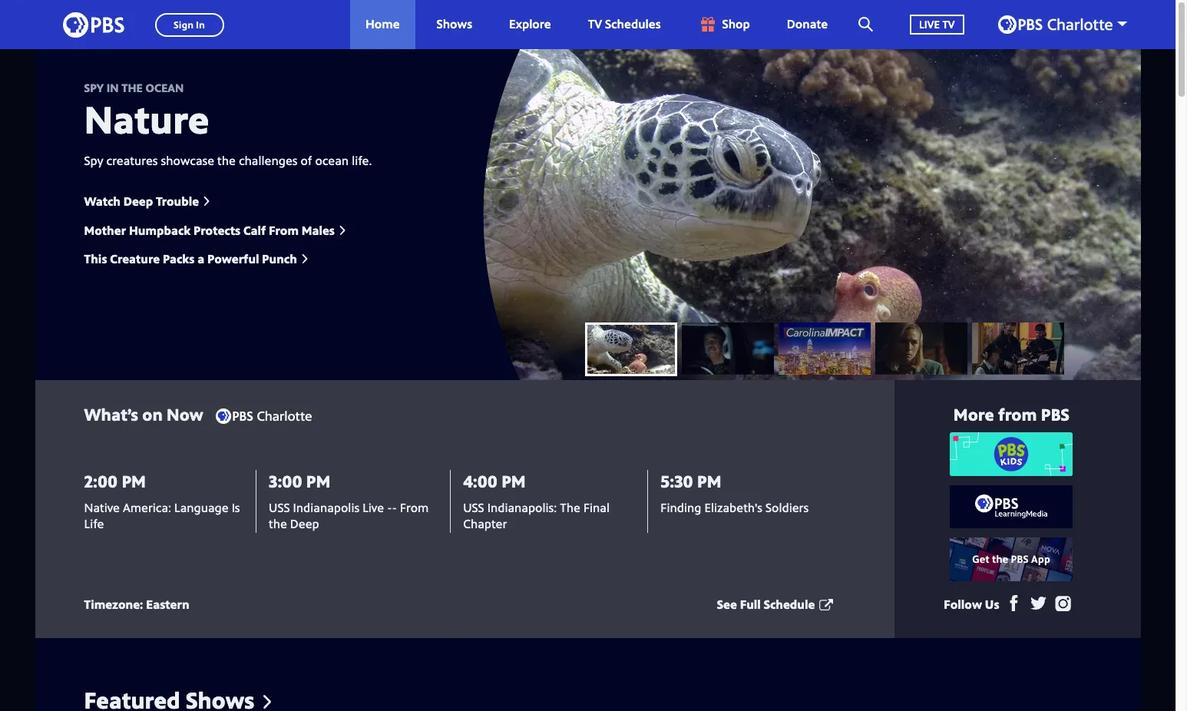 Task type: vqa. For each thing, say whether or not it's contained in the screenshot.
Finding
yes



Task type: describe. For each thing, give the bounding box(es) containing it.
eastern
[[146, 596, 189, 613]]

see
[[717, 596, 737, 613]]

from
[[998, 402, 1037, 425]]

nature image
[[585, 322, 677, 374]]

2:00
[[84, 469, 118, 492]]

now and then element
[[972, 322, 1064, 374]]

donate link
[[772, 0, 843, 49]]

nature link
[[84, 93, 209, 145]]

spy in the ocean link
[[84, 80, 372, 95]]

pbs app image
[[950, 538, 1073, 581]]

timezone:
[[84, 596, 143, 613]]

search image
[[859, 17, 873, 31]]

us
[[985, 596, 999, 613]]

watch deep trouble
[[84, 193, 199, 210]]

life
[[84, 516, 104, 532]]

on
[[142, 402, 163, 425]]

america:
[[123, 499, 171, 516]]

3:00
[[269, 469, 302, 492]]

this creature packs a powerful punch link
[[84, 250, 309, 267]]

final
[[584, 499, 610, 516]]

2:00 pm native america: language is life
[[84, 469, 240, 532]]

what's
[[84, 402, 138, 425]]

shop link
[[682, 0, 765, 49]]

chapter
[[463, 516, 507, 532]]

explore link
[[494, 0, 566, 49]]

live inside live tv link
[[919, 17, 940, 31]]

live inside 3:00 pm uss indianapolis live -- from the deep
[[363, 499, 384, 516]]

spy in the ocean nature spy creatures showcase the challenges of ocean life.
[[84, 80, 372, 169]]

creatures
[[106, 152, 158, 169]]

1 spy from the top
[[84, 80, 104, 95]]

watch deep trouble link
[[84, 193, 211, 210]]

soldiers
[[766, 499, 809, 516]]

0 vertical spatial deep
[[124, 193, 153, 210]]

pm for 5:30 pm
[[697, 469, 721, 492]]

explore
[[509, 16, 551, 33]]

elizabeth's
[[705, 499, 763, 516]]

shop
[[722, 16, 750, 33]]

pm for 2:00 pm
[[122, 469, 146, 492]]

calf
[[243, 222, 266, 239]]

the for live
[[269, 516, 287, 532]]

a
[[197, 250, 204, 267]]

live tv
[[919, 17, 955, 31]]

donate
[[787, 16, 828, 33]]

home link
[[350, 0, 415, 49]]

1 horizontal spatial tv
[[943, 17, 955, 31]]

shows link
[[421, 0, 488, 49]]

indianapolis:
[[487, 499, 557, 516]]

from inside 3:00 pm uss indianapolis live -- from the deep
[[400, 499, 429, 516]]

pbs kids image
[[950, 432, 1073, 476]]

4:00 pm uss indianapolis: the final chapter
[[463, 469, 610, 532]]

pbs
[[1041, 402, 1070, 425]]

watch
[[84, 193, 121, 210]]

ocean
[[146, 80, 184, 95]]

more from pbs
[[954, 402, 1070, 425]]



Task type: locate. For each thing, give the bounding box(es) containing it.
this creature packs a powerful punch
[[84, 250, 297, 267]]

live
[[919, 17, 940, 31], [363, 499, 384, 516]]

pm inside 4:00 pm uss indianapolis: the final chapter
[[502, 469, 526, 492]]

pm inside 2:00 pm native america: language is life
[[122, 469, 146, 492]]

pm up indianapolis
[[306, 469, 330, 492]]

native america element
[[682, 322, 774, 374]]

the down 3:00
[[269, 516, 287, 532]]

the for nature
[[217, 152, 236, 169]]

pm
[[122, 469, 146, 492], [306, 469, 330, 492], [502, 469, 526, 492], [697, 469, 721, 492]]

uss for 3:00 pm
[[269, 499, 290, 516]]

live tv link
[[895, 0, 979, 49]]

home
[[365, 16, 400, 33]]

1 uss from the left
[[269, 499, 290, 516]]

uss for 4:00 pm
[[463, 499, 484, 516]]

1 vertical spatial the
[[217, 152, 236, 169]]

-
[[387, 499, 392, 516], [392, 499, 397, 516]]

now
[[167, 402, 203, 425]]

uss
[[269, 499, 290, 516], [463, 499, 484, 516]]

4 pm from the left
[[697, 469, 721, 492]]

0 vertical spatial pbs charlotte image
[[998, 15, 1112, 34]]

uss inside 4:00 pm uss indianapolis: the final chapter
[[463, 499, 484, 516]]

the inside 3:00 pm uss indianapolis live -- from the deep
[[269, 516, 287, 532]]

shows
[[437, 16, 472, 33]]

spy left creatures
[[84, 152, 103, 169]]

mother humpback protects calf from males
[[84, 222, 335, 239]]

0 vertical spatial live
[[919, 17, 940, 31]]

pbs learningmedia image
[[975, 495, 1049, 519]]

follow pbs on instagram (opens in new window) image
[[1055, 595, 1071, 612]]

challenges
[[239, 152, 298, 169]]

live right search icon
[[919, 17, 940, 31]]

from up punch
[[269, 222, 299, 239]]

life.
[[352, 152, 372, 169]]

in
[[107, 80, 119, 95]]

spy
[[84, 80, 104, 95], [84, 152, 103, 169]]

2 - from the left
[[392, 499, 397, 516]]

0 vertical spatial from
[[269, 222, 299, 239]]

follow pbs on twitter (opens in new window) image
[[1030, 595, 1046, 612]]

tv schedules
[[588, 16, 661, 33]]

0 horizontal spatial deep
[[124, 193, 153, 210]]

spy left in
[[84, 80, 104, 95]]

see full schedule
[[717, 596, 815, 613]]

carolina impact element
[[778, 322, 870, 374]]

pm right 5:30
[[697, 469, 721, 492]]

uss down the 4:00
[[463, 499, 484, 516]]

of
[[301, 152, 312, 169]]

5:30 pm finding elizabeth's soldiers
[[661, 469, 809, 516]]

mother
[[84, 222, 126, 239]]

pm inside 3:00 pm uss indianapolis live -- from the deep
[[306, 469, 330, 492]]

native
[[84, 499, 120, 516]]

pbs charlotte image
[[998, 15, 1112, 34], [216, 409, 312, 424]]

2 uss from the left
[[463, 499, 484, 516]]

0 horizontal spatial tv
[[588, 16, 602, 33]]

0 vertical spatial spy
[[84, 80, 104, 95]]

the right showcase at the top left of the page
[[217, 152, 236, 169]]

deep down 3:00
[[290, 516, 319, 532]]

1 vertical spatial from
[[400, 499, 429, 516]]

from left chapter
[[400, 499, 429, 516]]

language
[[174, 499, 229, 516]]

spy creatures showcase the challenges of ocean life. link
[[84, 152, 372, 169]]

1 horizontal spatial live
[[919, 17, 940, 31]]

nature
[[84, 93, 209, 145]]

pm inside the 5:30 pm finding elizabeth's soldiers
[[697, 469, 721, 492]]

1 horizontal spatial deep
[[290, 516, 319, 532]]

punch
[[262, 250, 297, 267]]

0 horizontal spatial live
[[363, 499, 384, 516]]

full
[[740, 596, 761, 613]]

3 pm from the left
[[502, 469, 526, 492]]

schedule
[[764, 596, 815, 613]]

0 horizontal spatial from
[[269, 222, 299, 239]]

follow
[[944, 596, 982, 613]]

live right indianapolis
[[363, 499, 384, 516]]

1 horizontal spatial the
[[217, 152, 236, 169]]

1 horizontal spatial uss
[[463, 499, 484, 516]]

2 horizontal spatial the
[[269, 516, 287, 532]]

timezone: eastern
[[84, 596, 189, 613]]

uss inside 3:00 pm uss indianapolis live -- from the deep
[[269, 499, 290, 516]]

3:00 pm uss indianapolis live -- from the deep
[[269, 469, 429, 532]]

1 vertical spatial pbs charlotte image
[[216, 409, 312, 424]]

1 horizontal spatial pbs charlotte image
[[998, 15, 1112, 34]]

2 pm from the left
[[306, 469, 330, 492]]

schedules
[[605, 16, 661, 33]]

mother humpback protects calf from males link
[[84, 222, 347, 239]]

the
[[560, 499, 580, 516]]

pm for 4:00 pm
[[502, 469, 526, 492]]

tv
[[588, 16, 602, 33], [943, 17, 955, 31]]

deep inside 3:00 pm uss indianapolis live -- from the deep
[[290, 516, 319, 532]]

what's on now
[[84, 402, 203, 425]]

masterpiece element
[[875, 322, 967, 374]]

see full schedule link
[[717, 596, 833, 613]]

packs
[[163, 250, 195, 267]]

1 vertical spatial spy
[[84, 152, 103, 169]]

2 vertical spatial the
[[269, 516, 287, 532]]

this
[[84, 250, 107, 267]]

showcase
[[161, 152, 214, 169]]

finding
[[661, 499, 701, 516]]

0 horizontal spatial uss
[[269, 499, 290, 516]]

more
[[954, 402, 994, 425]]

the right in
[[122, 80, 143, 95]]

ocean
[[315, 152, 349, 169]]

deep
[[124, 193, 153, 210], [290, 516, 319, 532]]

4:00
[[463, 469, 498, 492]]

pm up 'indianapolis:'
[[502, 469, 526, 492]]

trouble
[[156, 193, 199, 210]]

follow us
[[944, 596, 999, 613]]

0 vertical spatial the
[[122, 80, 143, 95]]

2 spy from the top
[[84, 152, 103, 169]]

1 pm from the left
[[122, 469, 146, 492]]

the
[[122, 80, 143, 95], [217, 152, 236, 169], [269, 516, 287, 532]]

pbs image
[[63, 7, 124, 42]]

uss down 3:00
[[269, 499, 290, 516]]

1 vertical spatial live
[[363, 499, 384, 516]]

creature
[[110, 250, 160, 267]]

1 horizontal spatial from
[[400, 499, 429, 516]]

pm up america:
[[122, 469, 146, 492]]

indianapolis
[[293, 499, 360, 516]]

tv schedules link
[[573, 0, 676, 49]]

1 - from the left
[[387, 499, 392, 516]]

males
[[302, 222, 335, 239]]

follow pbs on facebook (opens in new window) image
[[1006, 595, 1022, 612]]

from
[[269, 222, 299, 239], [400, 499, 429, 516]]

0 horizontal spatial pbs charlotte image
[[216, 409, 312, 424]]

is
[[232, 499, 240, 516]]

pm for 3:00 pm
[[306, 469, 330, 492]]

1 vertical spatial deep
[[290, 516, 319, 532]]

5:30
[[661, 469, 693, 492]]

deep up humpback
[[124, 193, 153, 210]]

humpback
[[129, 222, 191, 239]]

protects
[[194, 222, 240, 239]]

0 horizontal spatial the
[[122, 80, 143, 95]]

powerful
[[207, 250, 259, 267]]



